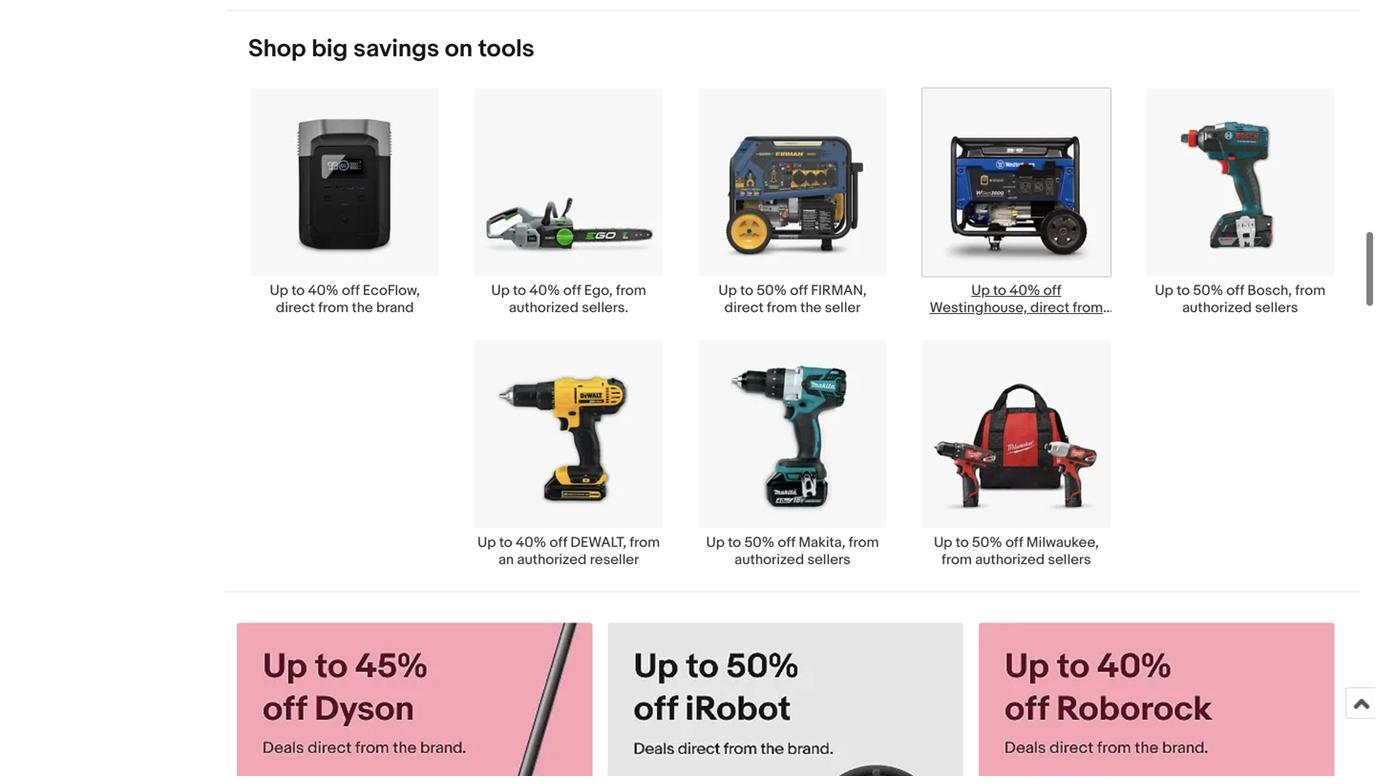 Task type: describe. For each thing, give the bounding box(es) containing it.
none text field the head of a dyson cyclone v10 animal cordless vacuum against a pink background.
[[237, 623, 593, 777]]

westinghouse,
[[930, 300, 1028, 317]]

sellers for makita,
[[808, 552, 851, 569]]

from inside up to 40% off ecoflow, direct from the brand
[[318, 300, 349, 317]]

seller
[[825, 300, 861, 317]]

up for up to 40% off dewalt, from an authorized reseller
[[478, 534, 496, 552]]

to for up to 50% off makita, from authorized sellers
[[728, 534, 741, 552]]

to for up to 40% off dewalt, from an authorized reseller
[[499, 534, 513, 552]]

40% for ego,
[[530, 282, 560, 300]]

from inside 'up to 50% off makita, from authorized sellers'
[[849, 534, 879, 552]]

shop big savings on tools
[[248, 35, 535, 64]]

up for up to 50% off firman, direct from the seller
[[719, 282, 737, 300]]

sellers for bosch,
[[1255, 300, 1299, 317]]

list containing up to 40% off ecoflow, direct from the brand
[[225, 88, 1360, 592]]

up for up to 40% off westinghouse, direct from the brand
[[972, 282, 990, 300]]

an
[[499, 552, 514, 569]]

off for milwaukee,
[[1006, 534, 1024, 552]]

up for up to 50% off bosch, from authorized sellers
[[1155, 282, 1174, 300]]

the for ecoflow,
[[352, 300, 373, 317]]

makita,
[[799, 534, 846, 552]]

to for up to 40% off ego, from authorized sellers.
[[513, 282, 526, 300]]

up to 50% off milwaukee, from authorized sellers link
[[905, 340, 1129, 569]]

off for dewalt,
[[550, 534, 567, 552]]

from inside up to 40% off westinghouse, direct from the brand
[[1073, 300, 1103, 317]]

to for up to 40% off ecoflow, direct from the brand
[[292, 282, 305, 300]]

the irobot roomba i7 robotic vacuum cleaner against a gray background. image
[[608, 623, 964, 777]]

up for up to 50% off makita, from authorized sellers
[[706, 534, 725, 552]]

the for westinghouse,
[[986, 317, 1007, 334]]

sellers.
[[582, 300, 629, 317]]

the roborock s7 maxv robot vacuum and sonic mop against a pink background. image
[[979, 623, 1335, 777]]

50% for bosch,
[[1194, 282, 1224, 300]]

up to 40% off westinghouse, direct from the brand link
[[905, 88, 1129, 334]]

to for up to 50% off firman, direct from the seller
[[740, 282, 754, 300]]

from inside 'up to 50% off milwaukee, from authorized sellers'
[[942, 552, 972, 569]]

off for westinghouse,
[[1044, 282, 1062, 300]]

up to 50% off bosch, from authorized sellers link
[[1129, 88, 1353, 317]]

up for up to 40% off ecoflow, direct from the brand
[[270, 282, 288, 300]]

firman,
[[811, 282, 867, 300]]

big
[[312, 35, 348, 64]]

off for firman,
[[790, 282, 808, 300]]

shop
[[248, 35, 306, 64]]

direct for up to 40% off ecoflow, direct from the brand
[[276, 300, 315, 317]]

ecoflow,
[[363, 282, 420, 300]]

50% for makita,
[[745, 534, 775, 552]]

the for firman,
[[801, 300, 822, 317]]

40% for westinghouse,
[[1010, 282, 1041, 300]]

off for ecoflow,
[[342, 282, 360, 300]]

up to 40% off ecoflow, direct from the brand
[[270, 282, 420, 317]]

up to 40% off ego, from authorized sellers. link
[[457, 88, 681, 317]]

bosch,
[[1248, 282, 1292, 300]]

from inside up to 50% off firman, direct from the seller
[[767, 300, 797, 317]]

on
[[445, 35, 473, 64]]

authorized for up to 50% off bosch, from authorized sellers
[[1183, 300, 1252, 317]]

none text field the irobot roomba i7 robotic vacuum cleaner against a gray background.
[[608, 623, 964, 777]]



Task type: vqa. For each thing, say whether or not it's contained in the screenshot.
the the related to EcoFlow,
yes



Task type: locate. For each thing, give the bounding box(es) containing it.
off left firman,
[[790, 282, 808, 300]]

authorized inside 'up to 50% off makita, from authorized sellers'
[[735, 552, 804, 569]]

up to 50% off bosch, from authorized sellers
[[1155, 282, 1326, 317]]

direct for up to 50% off firman, direct from the seller
[[725, 300, 764, 317]]

authorized inside up to 40% off dewalt, from an authorized reseller
[[517, 552, 587, 569]]

to inside up to 40% off dewalt, from an authorized reseller
[[499, 534, 513, 552]]

off right westinghouse,
[[1044, 282, 1062, 300]]

50% left bosch,
[[1194, 282, 1224, 300]]

up inside up to 50% off bosch, from authorized sellers
[[1155, 282, 1174, 300]]

off inside 'up to 50% off milwaukee, from authorized sellers'
[[1006, 534, 1024, 552]]

up inside 'up to 50% off makita, from authorized sellers'
[[706, 534, 725, 552]]

off left dewalt,
[[550, 534, 567, 552]]

off inside up to 40% off ecoflow, direct from the brand
[[342, 282, 360, 300]]

up to 50% off firman, direct from the seller link
[[681, 88, 905, 317]]

50% left milwaukee,
[[972, 534, 1003, 552]]

50% left firman,
[[757, 282, 787, 300]]

up to 50% off milwaukee, from authorized sellers
[[934, 534, 1099, 569]]

direct inside up to 40% off ecoflow, direct from the brand
[[276, 300, 315, 317]]

authorized inside 'up to 50% off milwaukee, from authorized sellers'
[[976, 552, 1045, 569]]

up inside up to 50% off firman, direct from the seller
[[719, 282, 737, 300]]

to
[[292, 282, 305, 300], [513, 282, 526, 300], [740, 282, 754, 300], [993, 282, 1007, 300], [1177, 282, 1190, 300], [499, 534, 513, 552], [728, 534, 741, 552], [956, 534, 969, 552]]

to inside 'up to 50% off makita, from authorized sellers'
[[728, 534, 741, 552]]

0 horizontal spatial the
[[352, 300, 373, 317]]

up inside up to 40% off westinghouse, direct from the brand
[[972, 282, 990, 300]]

50% for firman,
[[757, 282, 787, 300]]

1 horizontal spatial brand
[[1010, 317, 1048, 334]]

direct
[[276, 300, 315, 317], [725, 300, 764, 317], [1031, 300, 1070, 317]]

the head of a dyson cyclone v10 animal cordless vacuum against a pink background. image
[[237, 623, 593, 777]]

up inside up to 40% off ecoflow, direct from the brand
[[270, 282, 288, 300]]

savings
[[353, 35, 439, 64]]

up to 40% off ecoflow, direct from the brand link
[[233, 88, 457, 317]]

up for up to 50% off milwaukee, from authorized sellers
[[934, 534, 953, 552]]

off left makita,
[[778, 534, 796, 552]]

sellers inside 'up to 50% off milwaukee, from authorized sellers'
[[1048, 552, 1092, 569]]

1 horizontal spatial sellers
[[1048, 552, 1092, 569]]

the inside up to 50% off firman, direct from the seller
[[801, 300, 822, 317]]

up to 40% off ego, from authorized sellers.
[[491, 282, 646, 317]]

0 horizontal spatial none text field
[[237, 623, 593, 777]]

40% inside up to 40% off westinghouse, direct from the brand
[[1010, 282, 1041, 300]]

up to 40% off dewalt, from an authorized reseller link
[[457, 340, 681, 569]]

dewalt,
[[571, 534, 627, 552]]

sellers inside up to 50% off bosch, from authorized sellers
[[1255, 300, 1299, 317]]

from inside up to 40% off ego, from authorized sellers.
[[616, 282, 646, 300]]

50% for milwaukee,
[[972, 534, 1003, 552]]

50% inside 'up to 50% off makita, from authorized sellers'
[[745, 534, 775, 552]]

sellers
[[1255, 300, 1299, 317], [808, 552, 851, 569], [1048, 552, 1092, 569]]

1 horizontal spatial the
[[801, 300, 822, 317]]

authorized for up to 40% off ego, from authorized sellers.
[[509, 300, 579, 317]]

milwaukee,
[[1027, 534, 1099, 552]]

to inside up to 40% off ecoflow, direct from the brand
[[292, 282, 305, 300]]

2 none text field from the left
[[608, 623, 964, 777]]

brand inside up to 40% off westinghouse, direct from the brand
[[1010, 317, 1048, 334]]

authorized for up to 50% off makita, from authorized sellers
[[735, 552, 804, 569]]

1 direct from the left
[[276, 300, 315, 317]]

direct for up to 40% off westinghouse, direct from the brand
[[1031, 300, 1070, 317]]

list
[[225, 88, 1360, 592]]

40% for dewalt,
[[516, 534, 547, 552]]

sellers inside 'up to 50% off makita, from authorized sellers'
[[808, 552, 851, 569]]

2 horizontal spatial sellers
[[1255, 300, 1299, 317]]

up to 40% off westinghouse, direct from the brand
[[930, 282, 1103, 334]]

to for up to 50% off bosch, from authorized sellers
[[1177, 282, 1190, 300]]

authorized inside up to 50% off bosch, from authorized sellers
[[1183, 300, 1252, 317]]

off for makita,
[[778, 534, 796, 552]]

None text field
[[237, 623, 593, 777], [608, 623, 964, 777]]

from inside up to 40% off dewalt, from an authorized reseller
[[630, 534, 660, 552]]

50% inside up to 50% off bosch, from authorized sellers
[[1194, 282, 1224, 300]]

1 horizontal spatial none text field
[[608, 623, 964, 777]]

off
[[342, 282, 360, 300], [563, 282, 581, 300], [790, 282, 808, 300], [1044, 282, 1062, 300], [1227, 282, 1245, 300], [550, 534, 567, 552], [778, 534, 796, 552], [1006, 534, 1024, 552]]

None text field
[[979, 623, 1335, 777]]

up to 40% off dewalt, from an authorized reseller
[[478, 534, 660, 569]]

0 horizontal spatial brand
[[376, 300, 414, 317]]

brand inside up to 40% off ecoflow, direct from the brand
[[376, 300, 414, 317]]

off for ego,
[[563, 282, 581, 300]]

direct inside up to 50% off firman, direct from the seller
[[725, 300, 764, 317]]

to for up to 40% off westinghouse, direct from the brand
[[993, 282, 1007, 300]]

off inside up to 50% off bosch, from authorized sellers
[[1227, 282, 1245, 300]]

off left ecoflow,
[[342, 282, 360, 300]]

direct inside up to 40% off westinghouse, direct from the brand
[[1031, 300, 1070, 317]]

50% inside 'up to 50% off milwaukee, from authorized sellers'
[[972, 534, 1003, 552]]

up inside up to 40% off ego, from authorized sellers.
[[491, 282, 510, 300]]

up inside 'up to 50% off milwaukee, from authorized sellers'
[[934, 534, 953, 552]]

to for up to 50% off milwaukee, from authorized sellers
[[956, 534, 969, 552]]

from
[[616, 282, 646, 300], [1296, 282, 1326, 300], [318, 300, 349, 317], [767, 300, 797, 317], [1073, 300, 1103, 317], [630, 534, 660, 552], [849, 534, 879, 552], [942, 552, 972, 569]]

2 horizontal spatial direct
[[1031, 300, 1070, 317]]

to inside up to 40% off westinghouse, direct from the brand
[[993, 282, 1007, 300]]

to inside up to 50% off firman, direct from the seller
[[740, 282, 754, 300]]

reseller
[[590, 552, 639, 569]]

off for bosch,
[[1227, 282, 1245, 300]]

50% inside up to 50% off firman, direct from the seller
[[757, 282, 787, 300]]

off inside 'up to 50% off makita, from authorized sellers'
[[778, 534, 796, 552]]

sellers for milwaukee,
[[1048, 552, 1092, 569]]

authorized for up to 50% off milwaukee, from authorized sellers
[[976, 552, 1045, 569]]

brand
[[376, 300, 414, 317], [1010, 317, 1048, 334]]

40%
[[308, 282, 339, 300], [530, 282, 560, 300], [1010, 282, 1041, 300], [516, 534, 547, 552]]

off inside up to 40% off ego, from authorized sellers.
[[563, 282, 581, 300]]

50%
[[757, 282, 787, 300], [1194, 282, 1224, 300], [745, 534, 775, 552], [972, 534, 1003, 552]]

to inside 'up to 50% off milwaukee, from authorized sellers'
[[956, 534, 969, 552]]

authorized
[[509, 300, 579, 317], [1183, 300, 1252, 317], [517, 552, 587, 569], [735, 552, 804, 569], [976, 552, 1045, 569]]

40% inside up to 40% off dewalt, from an authorized reseller
[[516, 534, 547, 552]]

the
[[352, 300, 373, 317], [801, 300, 822, 317], [986, 317, 1007, 334]]

off inside up to 40% off dewalt, from an authorized reseller
[[550, 534, 567, 552]]

to inside up to 40% off ego, from authorized sellers.
[[513, 282, 526, 300]]

40% for ecoflow,
[[308, 282, 339, 300]]

up to 50% off makita, from authorized sellers
[[706, 534, 879, 569]]

ego,
[[584, 282, 613, 300]]

off inside up to 50% off firman, direct from the seller
[[790, 282, 808, 300]]

off inside up to 40% off westinghouse, direct from the brand
[[1044, 282, 1062, 300]]

up inside up to 40% off dewalt, from an authorized reseller
[[478, 534, 496, 552]]

off left bosch,
[[1227, 282, 1245, 300]]

up
[[270, 282, 288, 300], [491, 282, 510, 300], [719, 282, 737, 300], [972, 282, 990, 300], [1155, 282, 1174, 300], [478, 534, 496, 552], [706, 534, 725, 552], [934, 534, 953, 552]]

from inside up to 50% off bosch, from authorized sellers
[[1296, 282, 1326, 300]]

0 horizontal spatial sellers
[[808, 552, 851, 569]]

up for up to 40% off ego, from authorized sellers.
[[491, 282, 510, 300]]

40% inside up to 40% off ecoflow, direct from the brand
[[308, 282, 339, 300]]

1 horizontal spatial direct
[[725, 300, 764, 317]]

50% left makita,
[[745, 534, 775, 552]]

40% inside up to 40% off ego, from authorized sellers.
[[530, 282, 560, 300]]

authorized inside up to 40% off ego, from authorized sellers.
[[509, 300, 579, 317]]

0 horizontal spatial direct
[[276, 300, 315, 317]]

brand for westinghouse,
[[1010, 317, 1048, 334]]

3 direct from the left
[[1031, 300, 1070, 317]]

1 none text field from the left
[[237, 623, 593, 777]]

off left milwaukee,
[[1006, 534, 1024, 552]]

2 horizontal spatial the
[[986, 317, 1007, 334]]

tools
[[478, 35, 535, 64]]

up to 50% off makita, from authorized sellers link
[[681, 340, 905, 569]]

to inside up to 50% off bosch, from authorized sellers
[[1177, 282, 1190, 300]]

the inside up to 40% off ecoflow, direct from the brand
[[352, 300, 373, 317]]

up to 50% off firman, direct from the seller
[[719, 282, 867, 317]]

off left ego,
[[563, 282, 581, 300]]

the inside up to 40% off westinghouse, direct from the brand
[[986, 317, 1007, 334]]

2 direct from the left
[[725, 300, 764, 317]]

brand for ecoflow,
[[376, 300, 414, 317]]



